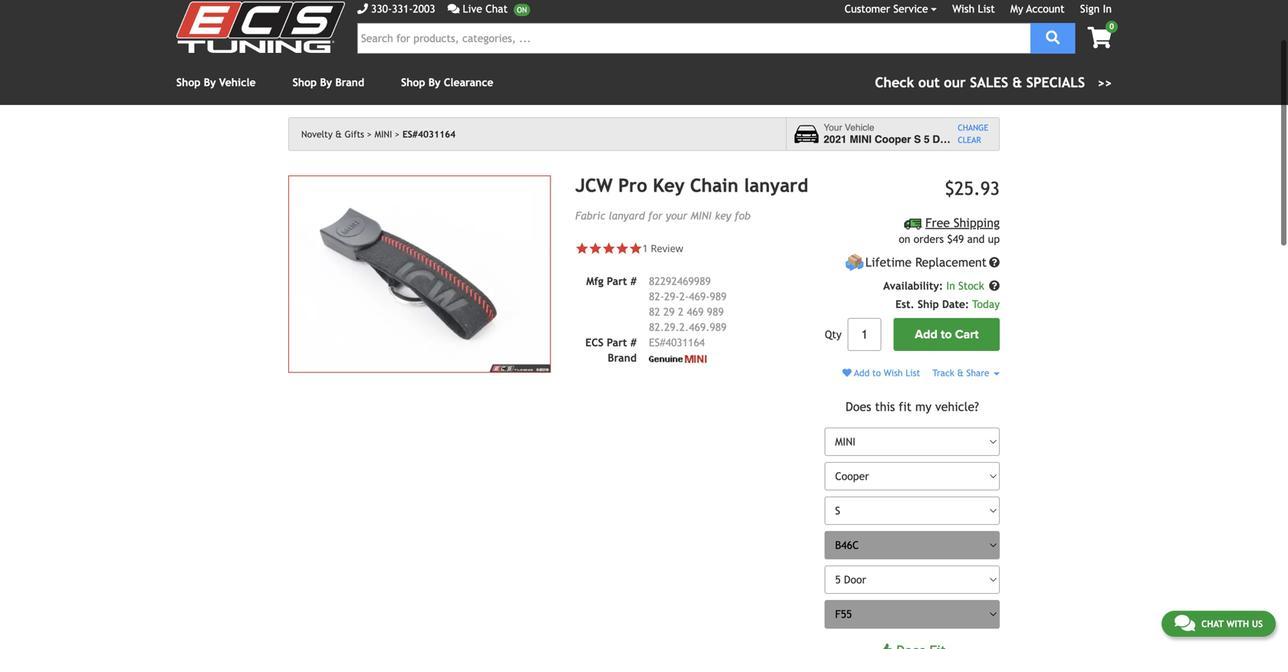 Task type: locate. For each thing, give the bounding box(es) containing it.
on
[[899, 233, 911, 246]]

1
[[643, 242, 648, 255]]

star image left review
[[629, 242, 643, 255]]

0 horizontal spatial lanyard
[[609, 210, 645, 222]]

0 horizontal spatial vehicle
[[219, 76, 256, 89]]

1 vertical spatial add
[[855, 368, 870, 379]]

star image up mfg part # at top left
[[602, 242, 616, 255]]

lanyard
[[744, 175, 809, 196], [609, 210, 645, 222]]

wish right service
[[953, 3, 975, 15]]

& left gifts
[[335, 129, 342, 140]]

comments image inside live chat link
[[448, 3, 460, 14]]

add to cart button
[[894, 318, 1000, 351]]

in up est. ship date: today
[[947, 280, 956, 292]]

1 vertical spatial list
[[906, 368, 921, 379]]

1 horizontal spatial lanyard
[[744, 175, 809, 196]]

0 horizontal spatial chat
[[486, 3, 508, 15]]

in right sign at the top right of page
[[1103, 3, 1112, 15]]

0 horizontal spatial star image
[[589, 242, 602, 255]]

qty
[[825, 329, 842, 341]]

2 horizontal spatial star image
[[629, 242, 643, 255]]

1 shop from the left
[[176, 76, 201, 89]]

novelty & gifts link
[[301, 129, 372, 140]]

part right ecs
[[607, 337, 627, 349]]

1 vertical spatial &
[[335, 129, 342, 140]]

comments image for live
[[448, 3, 460, 14]]

2 horizontal spatial &
[[1013, 74, 1023, 91]]

by left clearance
[[429, 76, 441, 89]]

1 vertical spatial lanyard
[[609, 210, 645, 222]]

part inside 82292469989 82-29-2-469-989 82 29 2 469 989 82.29.2.469.989 ecs part #
[[607, 337, 627, 349]]

29-
[[664, 291, 680, 303]]

0 horizontal spatial list
[[906, 368, 921, 379]]

add inside button
[[915, 328, 938, 342]]

novelty
[[301, 129, 333, 140]]

part right mfg at the top left
[[607, 275, 627, 288]]

1 vertical spatial vehicle
[[845, 122, 875, 133]]

0 vertical spatial comments image
[[448, 3, 460, 14]]

1 horizontal spatial shop
[[293, 76, 317, 89]]

2 horizontal spatial mini
[[850, 134, 872, 145]]

star image
[[576, 242, 589, 255], [602, 242, 616, 255], [629, 242, 643, 255]]

2 vertical spatial &
[[958, 368, 964, 379]]

sales & specials
[[970, 74, 1086, 91]]

mini right 2021 at the right of page
[[850, 134, 872, 145]]

1 star image from the left
[[576, 242, 589, 255]]

shop for shop by clearance
[[401, 76, 425, 89]]

by
[[204, 76, 216, 89], [320, 76, 332, 89], [429, 76, 441, 89]]

question circle image
[[990, 257, 1000, 268]]

ecs tuning image
[[176, 2, 345, 53]]

0
[[1110, 22, 1115, 31]]

does this fit my vehicle?
[[846, 400, 980, 414]]

# left es#
[[631, 337, 637, 349]]

date:
[[943, 299, 970, 311]]

your
[[824, 122, 843, 133]]

star image down fabric
[[576, 242, 589, 255]]

1 horizontal spatial vehicle
[[845, 122, 875, 133]]

0 horizontal spatial star image
[[576, 242, 589, 255]]

5
[[924, 134, 930, 145]]

shopping cart image
[[1088, 27, 1112, 48]]

2 horizontal spatial shop
[[401, 76, 425, 89]]

mfg part #
[[586, 275, 637, 288]]

1 horizontal spatial wish
[[953, 3, 975, 15]]

clear link
[[958, 134, 989, 147]]

mfg
[[586, 275, 604, 288]]

free shipping image
[[905, 219, 923, 230]]

genuine mini image
[[649, 355, 707, 363]]

1 horizontal spatial brand
[[608, 352, 637, 364]]

vehicle right your
[[845, 122, 875, 133]]

share
[[967, 368, 990, 379]]

2 horizontal spatial by
[[429, 76, 441, 89]]

None text field
[[848, 318, 882, 351]]

& for sales
[[1013, 74, 1023, 91]]

to inside button
[[941, 328, 952, 342]]

est.
[[896, 299, 915, 311]]

0 vertical spatial add
[[915, 328, 938, 342]]

vehicle down ecs tuning image
[[219, 76, 256, 89]]

change clear
[[958, 123, 989, 145]]

add right heart 'icon'
[[855, 368, 870, 379]]

in
[[1103, 3, 1112, 15], [947, 280, 956, 292]]

for
[[648, 210, 663, 222]]

review
[[651, 242, 684, 255]]

brand for es# 4031164 brand
[[608, 352, 637, 364]]

1 horizontal spatial comments image
[[1175, 614, 1196, 633]]

wish up this
[[884, 368, 903, 379]]

1 horizontal spatial &
[[958, 368, 964, 379]]

sign in link
[[1081, 3, 1112, 15]]

0 horizontal spatial to
[[873, 368, 881, 379]]

list left 'my'
[[978, 3, 995, 15]]

mini left key
[[691, 210, 712, 222]]

comments image
[[448, 3, 460, 14], [1175, 614, 1196, 633]]

# inside 82292469989 82-29-2-469-989 82 29 2 469 989 82.29.2.469.989 ecs part #
[[631, 337, 637, 349]]

&
[[1013, 74, 1023, 91], [335, 129, 342, 140], [958, 368, 964, 379]]

331-
[[392, 3, 413, 15]]

Search text field
[[357, 23, 1031, 54]]

0 horizontal spatial shop
[[176, 76, 201, 89]]

1 by from the left
[[204, 76, 216, 89]]

fit
[[899, 400, 912, 414]]

1 vertical spatial #
[[631, 337, 637, 349]]

0 vertical spatial part
[[607, 275, 627, 288]]

330-331-2003
[[371, 3, 435, 15]]

s
[[914, 134, 921, 145]]

es#4031164
[[403, 129, 456, 140]]

customer
[[845, 3, 891, 15]]

2 # from the top
[[631, 337, 637, 349]]

1 star image from the left
[[589, 242, 602, 255]]

wish
[[953, 3, 975, 15], [884, 368, 903, 379]]

brand inside es# 4031164 brand
[[608, 352, 637, 364]]

specials
[[1027, 74, 1086, 91]]

3 by from the left
[[429, 76, 441, 89]]

0 horizontal spatial add
[[855, 368, 870, 379]]

clear
[[958, 135, 982, 145]]

to right heart 'icon'
[[873, 368, 881, 379]]

replacement
[[916, 256, 987, 270]]

up
[[988, 233, 1000, 246]]

my account
[[1011, 3, 1065, 15]]

0 vertical spatial #
[[631, 275, 637, 288]]

brand for shop by brand
[[335, 76, 364, 89]]

star image up mfg at the top left
[[589, 242, 602, 255]]

1 horizontal spatial mini
[[691, 210, 712, 222]]

by up novelty & gifts
[[320, 76, 332, 89]]

1 horizontal spatial to
[[941, 328, 952, 342]]

with
[[1227, 619, 1250, 630]]

jcw
[[576, 175, 613, 196]]

0 horizontal spatial by
[[204, 76, 216, 89]]

chat
[[486, 3, 508, 15], [1202, 619, 1224, 630]]

# right mfg at the top left
[[631, 275, 637, 288]]

to for cart
[[941, 328, 952, 342]]

my
[[916, 400, 932, 414]]

& inside sales & specials link
[[1013, 74, 1023, 91]]

comments image inside chat with us link
[[1175, 614, 1196, 633]]

1 horizontal spatial star image
[[616, 242, 629, 255]]

2 star image from the left
[[602, 242, 616, 255]]

orders
[[914, 233, 944, 246]]

1 horizontal spatial in
[[1103, 3, 1112, 15]]

comments image left live
[[448, 3, 460, 14]]

shop by vehicle
[[176, 76, 256, 89]]

list left track
[[906, 368, 921, 379]]

1 vertical spatial part
[[607, 337, 627, 349]]

track
[[933, 368, 955, 379]]

live chat link
[[448, 1, 530, 17]]

2021
[[824, 134, 847, 145]]

1 vertical spatial chat
[[1202, 619, 1224, 630]]

ship
[[918, 299, 939, 311]]

1 vertical spatial to
[[873, 368, 881, 379]]

es#4031164 - 82292469989 - jcw pro key chain lanyard  - fabric lanyard for your mini key fob - genuine mini - mini image
[[288, 176, 551, 373]]

add for add to wish list
[[855, 368, 870, 379]]

0 vertical spatial list
[[978, 3, 995, 15]]

2 star image from the left
[[616, 242, 629, 255]]

1 vertical spatial brand
[[608, 352, 637, 364]]

sales
[[970, 74, 1009, 91]]

availability: in stock
[[884, 280, 988, 292]]

shop by brand
[[293, 76, 364, 89]]

0 vertical spatial in
[[1103, 3, 1112, 15]]

lanyard up fob
[[744, 175, 809, 196]]

1 horizontal spatial list
[[978, 3, 995, 15]]

mini right gifts
[[375, 129, 392, 140]]

1 vertical spatial comments image
[[1175, 614, 1196, 633]]

0 horizontal spatial brand
[[335, 76, 364, 89]]

star image
[[589, 242, 602, 255], [616, 242, 629, 255]]

0 horizontal spatial mini
[[375, 129, 392, 140]]

1 horizontal spatial by
[[320, 76, 332, 89]]

brand
[[335, 76, 364, 89], [608, 352, 637, 364]]

lanyard left for on the top of page
[[609, 210, 645, 222]]

to for wish
[[873, 368, 881, 379]]

2 part from the top
[[607, 337, 627, 349]]

chat right live
[[486, 3, 508, 15]]

to left cart
[[941, 328, 952, 342]]

brand left genuine mini image on the bottom
[[608, 352, 637, 364]]

& right track
[[958, 368, 964, 379]]

service
[[894, 3, 929, 15]]

2 shop from the left
[[293, 76, 317, 89]]

3 shop from the left
[[401, 76, 425, 89]]

2 by from the left
[[320, 76, 332, 89]]

by down ecs tuning image
[[204, 76, 216, 89]]

lifetime replacement
[[866, 256, 987, 270]]

0 vertical spatial chat
[[486, 3, 508, 15]]

es# 4031164 brand
[[608, 337, 705, 364]]

0 vertical spatial &
[[1013, 74, 1023, 91]]

1 horizontal spatial star image
[[602, 242, 616, 255]]

add to wish list
[[852, 368, 921, 379]]

add down ship
[[915, 328, 938, 342]]

clearance
[[444, 76, 494, 89]]

brand up gifts
[[335, 76, 364, 89]]

phone image
[[357, 3, 368, 14]]

comments image left chat with us
[[1175, 614, 1196, 633]]

0 horizontal spatial wish
[[884, 368, 903, 379]]

0 vertical spatial brand
[[335, 76, 364, 89]]

wish list
[[953, 3, 995, 15]]

0 link
[[1076, 21, 1118, 50]]

change link
[[958, 122, 989, 134]]

by for vehicle
[[204, 76, 216, 89]]

0 horizontal spatial in
[[947, 280, 956, 292]]

0 horizontal spatial comments image
[[448, 3, 460, 14]]

0 vertical spatial to
[[941, 328, 952, 342]]

& right sales
[[1013, 74, 1023, 91]]

shop for shop by vehicle
[[176, 76, 201, 89]]

shop
[[176, 76, 201, 89], [293, 76, 317, 89], [401, 76, 425, 89]]

1 vertical spatial in
[[947, 280, 956, 292]]

0 horizontal spatial &
[[335, 129, 342, 140]]

1 horizontal spatial add
[[915, 328, 938, 342]]

track & share
[[933, 368, 993, 379]]

chat left the with
[[1202, 619, 1224, 630]]

by for brand
[[320, 76, 332, 89]]

star image left 1
[[616, 242, 629, 255]]

part
[[607, 275, 627, 288], [607, 337, 627, 349]]



Task type: vqa. For each thing, say whether or not it's contained in the screenshot.
the bottom Over
no



Task type: describe. For each thing, give the bounding box(es) containing it.
customer service button
[[845, 1, 937, 17]]

jcw pro key chain lanyard
[[576, 175, 809, 196]]

chat with us
[[1202, 619, 1263, 630]]

vehicle inside your vehicle 2021 mini cooper s 5 door b46c
[[845, 122, 875, 133]]

fob
[[735, 210, 751, 222]]

account
[[1027, 3, 1065, 15]]

330-331-2003 link
[[357, 1, 435, 17]]

pro
[[619, 175, 648, 196]]

330-
[[371, 3, 392, 15]]

0 vertical spatial vehicle
[[219, 76, 256, 89]]

1 review link
[[643, 242, 684, 255]]

stock
[[959, 280, 985, 292]]

free
[[926, 216, 950, 230]]

82.29.2.469.989
[[649, 321, 727, 334]]

es#
[[649, 337, 666, 349]]

shop for shop by brand
[[293, 76, 317, 89]]

ecs
[[586, 337, 604, 349]]

this product is lifetime replacement eligible image
[[845, 253, 865, 272]]

82-
[[649, 291, 664, 303]]

25.93
[[955, 178, 1000, 199]]

4031164
[[666, 337, 705, 349]]

wish list link
[[953, 3, 995, 15]]

sales & specials link
[[875, 72, 1112, 93]]

cart
[[956, 328, 979, 342]]

82 29 2 469 989
[[649, 306, 724, 318]]

fabric lanyard for your mini key fob
[[576, 210, 751, 222]]

b46c
[[960, 134, 987, 145]]

est. ship date: today
[[896, 299, 1000, 311]]

469-
[[689, 291, 710, 303]]

2003
[[413, 3, 435, 15]]

my
[[1011, 3, 1024, 15]]

customer service
[[845, 3, 929, 15]]

989
[[710, 291, 727, 303]]

fabric
[[576, 210, 606, 222]]

search image
[[1047, 31, 1060, 44]]

comments image for chat
[[1175, 614, 1196, 633]]

door
[[933, 134, 957, 145]]

thumbs up image
[[879, 644, 893, 650]]

does
[[846, 400, 872, 414]]

1 part from the top
[[607, 275, 627, 288]]

track & share button
[[933, 368, 1000, 379]]

sign
[[1081, 3, 1100, 15]]

add for add to cart
[[915, 328, 938, 342]]

1 vertical spatial wish
[[884, 368, 903, 379]]

chain
[[690, 175, 739, 196]]

your vehicle 2021 mini cooper s 5 door b46c
[[824, 122, 987, 145]]

change
[[958, 123, 989, 133]]

add to wish list link
[[843, 368, 921, 379]]

live chat
[[463, 3, 508, 15]]

0 vertical spatial lanyard
[[744, 175, 809, 196]]

my account link
[[1011, 3, 1065, 15]]

key
[[653, 175, 685, 196]]

& for track
[[958, 368, 964, 379]]

live
[[463, 3, 483, 15]]

mini inside your vehicle 2021 mini cooper s 5 door b46c
[[850, 134, 872, 145]]

this
[[875, 400, 895, 414]]

1 review
[[643, 242, 684, 255]]

2-
[[680, 291, 689, 303]]

82292469989 82-29-2-469-989 82 29 2 469 989 82.29.2.469.989 ecs part #
[[586, 275, 727, 349]]

cooper
[[875, 134, 912, 145]]

your
[[666, 210, 688, 222]]

in for sign
[[1103, 3, 1112, 15]]

$49
[[948, 233, 964, 246]]

heart image
[[843, 369, 852, 378]]

shop by brand link
[[293, 76, 364, 89]]

by for clearance
[[429, 76, 441, 89]]

question circle image
[[990, 281, 1000, 292]]

chat with us link
[[1162, 611, 1276, 637]]

82292469989
[[649, 275, 711, 288]]

today
[[973, 299, 1000, 311]]

1 horizontal spatial chat
[[1202, 619, 1224, 630]]

lifetime
[[866, 256, 912, 270]]

sign in
[[1081, 3, 1112, 15]]

3 star image from the left
[[629, 242, 643, 255]]

1 # from the top
[[631, 275, 637, 288]]

shop by vehicle link
[[176, 76, 256, 89]]

and
[[968, 233, 985, 246]]

availability:
[[884, 280, 944, 292]]

key
[[715, 210, 732, 222]]

us
[[1252, 619, 1263, 630]]

novelty & gifts
[[301, 129, 364, 140]]

shop by clearance link
[[401, 76, 494, 89]]

0 vertical spatial wish
[[953, 3, 975, 15]]

vehicle?
[[936, 400, 980, 414]]

gifts
[[345, 129, 364, 140]]

in for availability:
[[947, 280, 956, 292]]

& for novelty
[[335, 129, 342, 140]]



